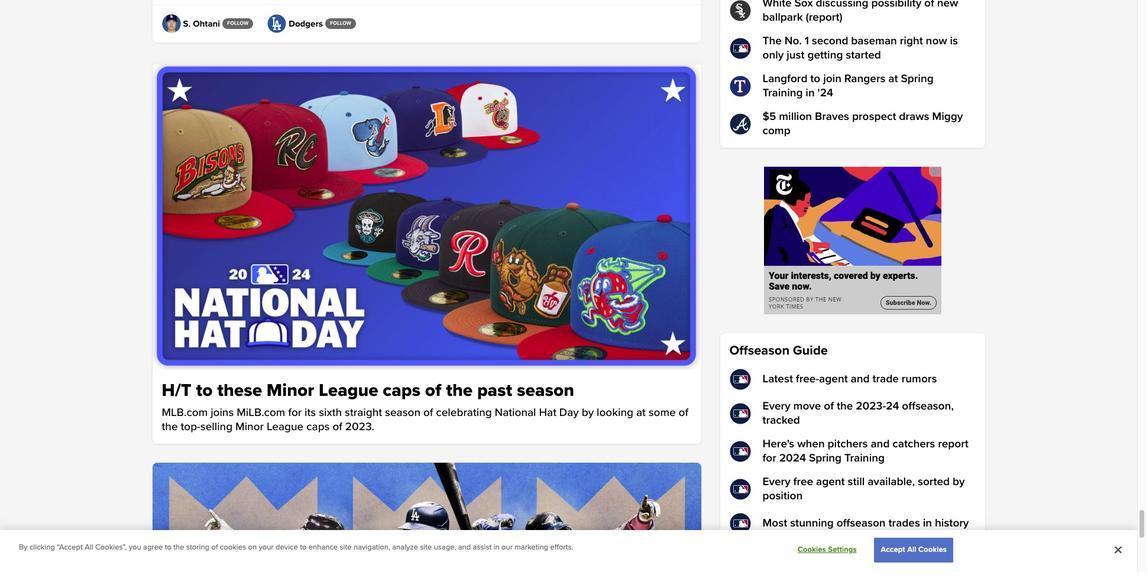 Task type: vqa. For each thing, say whether or not it's contained in the screenshot.
'relaunch'
no



Task type: locate. For each thing, give the bounding box(es) containing it.
offseason guide
[[729, 343, 828, 359]]

site right enhance
[[340, 543, 352, 553]]

2023.
[[345, 420, 374, 434]]

to left join
[[810, 72, 820, 86]]

agent for free-
[[819, 373, 848, 386]]

1 follow from the left
[[227, 20, 248, 27]]

mlb image
[[729, 38, 751, 59], [729, 369, 751, 390], [729, 441, 751, 462], [729, 513, 751, 535]]

1 vertical spatial mlb image
[[729, 479, 751, 500]]

1 horizontal spatial caps
[[383, 380, 420, 401]]

0 vertical spatial mlb image
[[729, 403, 751, 425]]

training down langford
[[763, 86, 803, 100]]

on
[[248, 543, 257, 553]]

mlb image inside the no. 1 second baseman right now is only just getting started link
[[729, 38, 751, 59]]

at left some
[[636, 406, 646, 420]]

every up tracked
[[763, 400, 790, 413]]

2 mlb image from the top
[[729, 369, 751, 390]]

s.
[[183, 18, 191, 29]]

is
[[950, 34, 958, 48]]

1 vertical spatial and
[[871, 438, 890, 451]]

0 horizontal spatial and
[[458, 543, 471, 553]]

1 horizontal spatial minor
[[267, 380, 314, 401]]

every free agent still available, sorted by position link
[[729, 475, 975, 504]]

of left new
[[924, 0, 934, 10]]

follow right dodgers
[[330, 20, 351, 27]]

and for catchers
[[871, 438, 890, 451]]

0 horizontal spatial follow
[[227, 20, 248, 27]]

1 horizontal spatial and
[[851, 373, 870, 386]]

and left the trade
[[851, 373, 870, 386]]

0 horizontal spatial league
[[267, 420, 303, 434]]

privacy alert dialog
[[0, 531, 1137, 572]]

2 site from the left
[[420, 543, 432, 553]]

1 vertical spatial minor
[[235, 420, 264, 434]]

of inside privacy alert dialog
[[211, 543, 218, 553]]

in left the '24
[[806, 86, 815, 100]]

s. ohtani image
[[162, 14, 181, 33]]

0 horizontal spatial by
[[582, 406, 594, 420]]

joins
[[211, 406, 234, 420]]

rangers image
[[729, 76, 751, 97]]

every inside the every free agent still available, sorted by position
[[763, 475, 790, 489]]

site left usage,
[[420, 543, 432, 553]]

its
[[305, 406, 316, 420]]

to inside langford to join rangers at spring training in '24
[[810, 72, 820, 86]]

1 every from the top
[[763, 400, 790, 413]]

spring up draws in the right top of the page
[[901, 72, 934, 86]]

2 every from the top
[[763, 475, 790, 489]]

looking
[[597, 406, 633, 420]]

by
[[582, 406, 594, 420], [953, 475, 965, 489]]

braves image
[[729, 114, 751, 135]]

mlb image for position
[[729, 479, 751, 500]]

top-
[[181, 420, 200, 434]]

mlb image left the here's
[[729, 441, 751, 462]]

agent down guide
[[819, 373, 848, 386]]

spring down the when at the right bottom of page
[[809, 452, 842, 465]]

mlb image inside every free agent still available, sorted by position 'link'
[[729, 479, 751, 500]]

by right sorted
[[953, 475, 965, 489]]

0 horizontal spatial site
[[340, 543, 352, 553]]

1 horizontal spatial at
[[888, 72, 898, 86]]

the no. 1 second baseman right now is only just getting started
[[763, 34, 958, 62]]

1 vertical spatial training
[[844, 452, 885, 465]]

report
[[938, 438, 969, 451]]

1 vertical spatial in
[[923, 517, 932, 530]]

every inside every move of the 2023-24 offseason, tracked
[[763, 400, 790, 413]]

season down h/t to these minor league caps of the past season link
[[385, 406, 420, 420]]

all right accept
[[907, 545, 916, 555]]

follow button right dodgers
[[325, 18, 356, 29]]

1 cookies from the left
[[798, 545, 826, 555]]

0 vertical spatial in
[[806, 86, 815, 100]]

to
[[810, 72, 820, 86], [196, 380, 213, 401], [165, 543, 171, 553], [300, 543, 307, 553]]

1 horizontal spatial league
[[319, 380, 378, 401]]

of inside white sox discussing possibility of new ballpark (report)
[[924, 0, 934, 10]]

of right the storing
[[211, 543, 218, 553]]

2 follow from the left
[[330, 20, 351, 27]]

0 horizontal spatial cookies
[[798, 545, 826, 555]]

1 vertical spatial caps
[[306, 420, 330, 434]]

started
[[846, 48, 881, 62]]

0 horizontal spatial at
[[636, 406, 646, 420]]

agent left still
[[816, 475, 845, 489]]

here's
[[763, 438, 794, 451]]

to right agree
[[165, 543, 171, 553]]

s. ohtani link
[[162, 14, 220, 33]]

every up position
[[763, 475, 790, 489]]

caps
[[383, 380, 420, 401], [306, 420, 330, 434]]

follow right ohtani
[[227, 20, 248, 27]]

cookies",
[[95, 543, 127, 553]]

1 mlb image from the top
[[729, 38, 751, 59]]

draws
[[899, 110, 929, 124]]

2 mlb image from the top
[[729, 479, 751, 500]]

2 cookies from the left
[[918, 545, 947, 555]]

3 mlb image from the top
[[729, 441, 751, 462]]

at right rangers
[[888, 72, 898, 86]]

the inside privacy alert dialog
[[173, 543, 184, 553]]

0 vertical spatial training
[[763, 86, 803, 100]]

of right some
[[679, 406, 688, 420]]

trades
[[888, 517, 920, 530]]

0 horizontal spatial in
[[494, 543, 500, 553]]

and inside here's when pitchers and catchers report for 2024 spring training
[[871, 438, 890, 451]]

you
[[129, 543, 141, 553]]

for left its
[[288, 406, 302, 420]]

now
[[926, 34, 947, 48]]

1 horizontal spatial season
[[517, 380, 574, 401]]

hat
[[539, 406, 556, 420]]

1 horizontal spatial for
[[763, 452, 776, 465]]

milb.com
[[237, 406, 285, 420]]

to right device
[[300, 543, 307, 553]]

clicking
[[30, 543, 55, 553]]

2024
[[779, 452, 806, 465]]

minor up its
[[267, 380, 314, 401]]

cookies down the stunning
[[798, 545, 826, 555]]

0 vertical spatial every
[[763, 400, 790, 413]]

1 horizontal spatial by
[[953, 475, 965, 489]]

join
[[823, 72, 841, 86]]

for inside here's when pitchers and catchers report for 2024 spring training
[[763, 452, 776, 465]]

still
[[848, 475, 865, 489]]

at
[[888, 72, 898, 86], [636, 406, 646, 420]]

offseason,
[[902, 400, 954, 413]]

1 horizontal spatial spring
[[901, 72, 934, 86]]

1 horizontal spatial cookies
[[918, 545, 947, 555]]

0 horizontal spatial minor
[[235, 420, 264, 434]]

of
[[924, 0, 934, 10], [425, 380, 441, 401], [824, 400, 834, 413], [423, 406, 433, 420], [679, 406, 688, 420], [333, 420, 342, 434], [211, 543, 218, 553]]

white sox image
[[729, 0, 751, 21]]

0 vertical spatial agent
[[819, 373, 848, 386]]

sorted
[[918, 475, 950, 489]]

mlb image left "the"
[[729, 38, 751, 59]]

all
[[85, 543, 93, 553], [907, 545, 916, 555]]

mlb image down offseason
[[729, 369, 751, 390]]

the down mlb.com
[[162, 420, 178, 434]]

0 horizontal spatial training
[[763, 86, 803, 100]]

and inside privacy alert dialog
[[458, 543, 471, 553]]

1 horizontal spatial training
[[844, 452, 885, 465]]

0 horizontal spatial spring
[[809, 452, 842, 465]]

and
[[851, 373, 870, 386], [871, 438, 890, 451], [458, 543, 471, 553]]

cookies inside button
[[798, 545, 826, 555]]

$5
[[763, 110, 776, 124]]

2 horizontal spatial and
[[871, 438, 890, 451]]

offseason
[[729, 343, 790, 359]]

sixth
[[319, 406, 342, 420]]

and left assist
[[458, 543, 471, 553]]

1 vertical spatial at
[[636, 406, 646, 420]]

minor down milb.com
[[235, 420, 264, 434]]

league up straight
[[319, 380, 378, 401]]

storing
[[186, 543, 209, 553]]

1 site from the left
[[340, 543, 352, 553]]

for
[[288, 406, 302, 420], [763, 452, 776, 465]]

0 horizontal spatial for
[[288, 406, 302, 420]]

0 horizontal spatial season
[[385, 406, 420, 420]]

only
[[763, 48, 784, 62]]

by right day
[[582, 406, 594, 420]]

training inside langford to join rangers at spring training in '24
[[763, 86, 803, 100]]

by inside the every free agent still available, sorted by position
[[953, 475, 965, 489]]

and inside latest free-agent and trade rumors link
[[851, 373, 870, 386]]

0 horizontal spatial follow button
[[222, 18, 253, 29]]

the left 2023-
[[837, 400, 853, 413]]

in inside langford to join rangers at spring training in '24
[[806, 86, 815, 100]]

every for every free agent still available, sorted by position
[[763, 475, 790, 489]]

1 vertical spatial for
[[763, 452, 776, 465]]

0 vertical spatial caps
[[383, 380, 420, 401]]

latest
[[763, 373, 793, 386]]

1 vertical spatial every
[[763, 475, 790, 489]]

the inside every move of the 2023-24 offseason, tracked
[[837, 400, 853, 413]]

mlb image left position
[[729, 479, 751, 500]]

mlb image
[[729, 403, 751, 425], [729, 479, 751, 500]]

in left our
[[494, 543, 500, 553]]

accept all cookies button
[[874, 538, 953, 563]]

latest free-agent and trade rumors link
[[729, 369, 975, 390]]

1 vertical spatial by
[[953, 475, 965, 489]]

every
[[763, 400, 790, 413], [763, 475, 790, 489]]

0 vertical spatial season
[[517, 380, 574, 401]]

all inside 'button'
[[907, 545, 916, 555]]

1 follow button from the left
[[222, 18, 253, 29]]

1 horizontal spatial in
[[806, 86, 815, 100]]

of down sixth
[[333, 420, 342, 434]]

the
[[446, 380, 473, 401], [837, 400, 853, 413], [162, 420, 178, 434], [173, 543, 184, 553]]

0 vertical spatial league
[[319, 380, 378, 401]]

1 horizontal spatial all
[[907, 545, 916, 555]]

of right move
[[824, 400, 834, 413]]

mlb image left most
[[729, 513, 751, 535]]

some
[[649, 406, 676, 420]]

free
[[793, 475, 813, 489]]

mlb image for the
[[729, 38, 751, 59]]

mlb image left tracked
[[729, 403, 751, 425]]

1 vertical spatial agent
[[816, 475, 845, 489]]

follow button right ohtani
[[222, 18, 253, 29]]

all right "accept
[[85, 543, 93, 553]]

minor
[[267, 380, 314, 401], [235, 420, 264, 434]]

pitchers
[[828, 438, 868, 451]]

league down milb.com
[[267, 420, 303, 434]]

season up hat
[[517, 380, 574, 401]]

season
[[517, 380, 574, 401], [385, 406, 420, 420]]

for down the here's
[[763, 452, 776, 465]]

every for every move of the 2023-24 offseason, tracked
[[763, 400, 790, 413]]

advertisement element
[[764, 167, 941, 315]]

our
[[502, 543, 513, 553]]

and right pitchers
[[871, 438, 890, 451]]

h/t to these minor league caps of the past season link
[[162, 380, 692, 401]]

in right trades
[[923, 517, 932, 530]]

0 vertical spatial and
[[851, 373, 870, 386]]

to right h/t
[[196, 380, 213, 401]]

spring
[[901, 72, 934, 86], [809, 452, 842, 465]]

braves
[[815, 110, 849, 124]]

0 vertical spatial spring
[[901, 72, 934, 86]]

mlb image inside every move of the 2023-24 offseason, tracked "link"
[[729, 403, 751, 425]]

1 vertical spatial season
[[385, 406, 420, 420]]

2 follow button from the left
[[325, 18, 356, 29]]

to inside h/t to these minor league caps of the past season mlb.com joins milb.com for its sixth straight season of celebrating national hat day by looking at some of the top-selling minor league caps of 2023.
[[196, 380, 213, 401]]

2 vertical spatial and
[[458, 543, 471, 553]]

of down h/t to these minor league caps of the past season link
[[423, 406, 433, 420]]

1 mlb image from the top
[[729, 403, 751, 425]]

4 mlb image from the top
[[729, 513, 751, 535]]

1 vertical spatial spring
[[809, 452, 842, 465]]

mlb image inside here's when pitchers and catchers report for 2024 spring training link
[[729, 441, 751, 462]]

follow button
[[222, 18, 253, 29], [325, 18, 356, 29]]

spring inside here's when pitchers and catchers report for 2024 spring training
[[809, 452, 842, 465]]

0 vertical spatial by
[[582, 406, 594, 420]]

1 horizontal spatial follow button
[[325, 18, 356, 29]]

celebrating
[[436, 406, 492, 420]]

2 vertical spatial in
[[494, 543, 500, 553]]

agent inside the every free agent still available, sorted by position
[[816, 475, 845, 489]]

national
[[495, 406, 536, 420]]

the left the storing
[[173, 543, 184, 553]]

training down pitchers
[[844, 452, 885, 465]]

site
[[340, 543, 352, 553], [420, 543, 432, 553]]

1 horizontal spatial follow
[[330, 20, 351, 27]]

cookies down history
[[918, 545, 947, 555]]

1 horizontal spatial site
[[420, 543, 432, 553]]

2 horizontal spatial in
[[923, 517, 932, 530]]

by clicking "accept all cookies", you agree to the storing of cookies on your device to enhance site navigation, analyze site usage, and assist in our marketing efforts.
[[19, 543, 573, 553]]

'24
[[818, 86, 833, 100]]

0 vertical spatial minor
[[267, 380, 314, 401]]

0 vertical spatial for
[[288, 406, 302, 420]]

and for trade
[[851, 373, 870, 386]]

0 vertical spatial at
[[888, 72, 898, 86]]



Task type: describe. For each thing, give the bounding box(es) containing it.
dodgers
[[289, 18, 323, 29]]

device
[[276, 543, 298, 553]]

h/t to these minor league caps of the past season mlb.com joins milb.com for its sixth straight season of celebrating national hat day by looking at some of the top-selling minor league caps of 2023.
[[162, 380, 688, 434]]

follow for dodgers
[[330, 20, 351, 27]]

in inside privacy alert dialog
[[494, 543, 500, 553]]

of inside every move of the 2023-24 offseason, tracked
[[824, 400, 834, 413]]

white sox discussing possibility of new ballpark (report) link
[[729, 0, 975, 25]]

the up the celebrating
[[446, 380, 473, 401]]

h/t to these minor league caps of the past season image
[[152, 61, 701, 370]]

guide
[[793, 343, 828, 359]]

dodgers link
[[267, 14, 323, 33]]

here's when pitchers and catchers report for 2024 spring training
[[763, 438, 969, 465]]

every free agent still available, sorted by position
[[763, 475, 965, 503]]

mlb image for latest
[[729, 369, 751, 390]]

the
[[763, 34, 782, 48]]

analyze
[[392, 543, 418, 553]]

possibility
[[871, 0, 921, 10]]

comp
[[763, 124, 790, 138]]

2023-
[[856, 400, 886, 413]]

ohtani
[[193, 18, 220, 29]]

dodgers image
[[267, 14, 286, 33]]

$5 million braves prospect draws miggy comp link
[[729, 110, 975, 138]]

free-
[[796, 373, 819, 386]]

mlb image for here's
[[729, 441, 751, 462]]

sox
[[794, 0, 813, 10]]

langford to join rangers at spring training in '24
[[763, 72, 934, 100]]

marketing
[[515, 543, 548, 553]]

1 vertical spatial league
[[267, 420, 303, 434]]

most
[[763, 517, 787, 530]]

these
[[217, 380, 262, 401]]

"accept
[[57, 543, 83, 553]]

follow for s. ohtani
[[227, 20, 248, 27]]

selling
[[200, 420, 232, 434]]

$5 million braves prospect draws miggy comp
[[763, 110, 963, 138]]

usage,
[[434, 543, 456, 553]]

tracked
[[763, 414, 800, 428]]

mlb image for tracked
[[729, 403, 751, 425]]

at inside langford to join rangers at spring training in '24
[[888, 72, 898, 86]]

position
[[763, 490, 803, 503]]

0 horizontal spatial all
[[85, 543, 93, 553]]

move
[[793, 400, 821, 413]]

24
[[886, 400, 899, 413]]

cookies settings
[[798, 545, 857, 555]]

white sox discussing possibility of new ballpark (report)
[[763, 0, 958, 24]]

0 horizontal spatial caps
[[306, 420, 330, 434]]

latest free-agent and trade rumors
[[763, 373, 937, 386]]

most stunning offseason trades in history link
[[729, 513, 975, 535]]

follow button for dodgers
[[325, 18, 356, 29]]

rangers
[[844, 72, 886, 86]]

mlb.com
[[162, 406, 208, 420]]

agree
[[143, 543, 163, 553]]

1
[[805, 34, 809, 48]]

million
[[779, 110, 812, 124]]

ballpark
[[763, 11, 803, 24]]

of up the celebrating
[[425, 380, 441, 401]]

every move of the 2023-24 offseason, tracked link
[[729, 400, 975, 428]]

your
[[259, 543, 274, 553]]

discussing
[[816, 0, 868, 10]]

baseman
[[851, 34, 897, 48]]

efforts.
[[550, 543, 573, 553]]

assist
[[473, 543, 492, 553]]

agent for free
[[816, 475, 845, 489]]

cookies settings button
[[790, 539, 864, 562]]

by
[[19, 543, 28, 553]]

settings
[[828, 545, 857, 555]]

follow button for s. ohtani
[[222, 18, 253, 29]]

cookies
[[220, 543, 246, 553]]

s. ohtani
[[183, 18, 220, 29]]

(report)
[[806, 11, 842, 24]]

new
[[937, 0, 958, 10]]

spring inside langford to join rangers at spring training in '24
[[901, 72, 934, 86]]

training inside here's when pitchers and catchers report for 2024 spring training
[[844, 452, 885, 465]]

for inside h/t to these minor league caps of the past season mlb.com joins milb.com for its sixth straight season of celebrating national hat day by looking at some of the top-selling minor league caps of 2023.
[[288, 406, 302, 420]]

every move of the 2023-24 offseason, tracked
[[763, 400, 954, 428]]

accept
[[881, 545, 905, 555]]

day
[[559, 406, 579, 420]]

who are top candidates to claim the next triple crown? image
[[152, 463, 701, 572]]

straight
[[345, 406, 382, 420]]

here's when pitchers and catchers report for 2024 spring training link
[[729, 438, 975, 466]]

getting
[[807, 48, 843, 62]]

just
[[787, 48, 805, 62]]

at inside h/t to these minor league caps of the past season mlb.com joins milb.com for its sixth straight season of celebrating national hat day by looking at some of the top-selling minor league caps of 2023.
[[636, 406, 646, 420]]

the no. 1 second baseman right now is only just getting started link
[[729, 34, 975, 63]]

history
[[935, 517, 969, 530]]

when
[[797, 438, 825, 451]]

by inside h/t to these minor league caps of the past season mlb.com joins milb.com for its sixth straight season of celebrating national hat day by looking at some of the top-selling minor league caps of 2023.
[[582, 406, 594, 420]]

available,
[[868, 475, 915, 489]]

cookies inside 'button'
[[918, 545, 947, 555]]

langford to join rangers at spring training in '24 link
[[729, 72, 975, 101]]

most stunning offseason trades in history
[[763, 517, 969, 530]]

no.
[[785, 34, 802, 48]]

mlb image for most
[[729, 513, 751, 535]]

catchers
[[892, 438, 935, 451]]

right
[[900, 34, 923, 48]]

prospect
[[852, 110, 896, 124]]

h/t
[[162, 380, 191, 401]]

second
[[812, 34, 848, 48]]

enhance
[[309, 543, 338, 553]]

accept all cookies
[[881, 545, 947, 555]]



